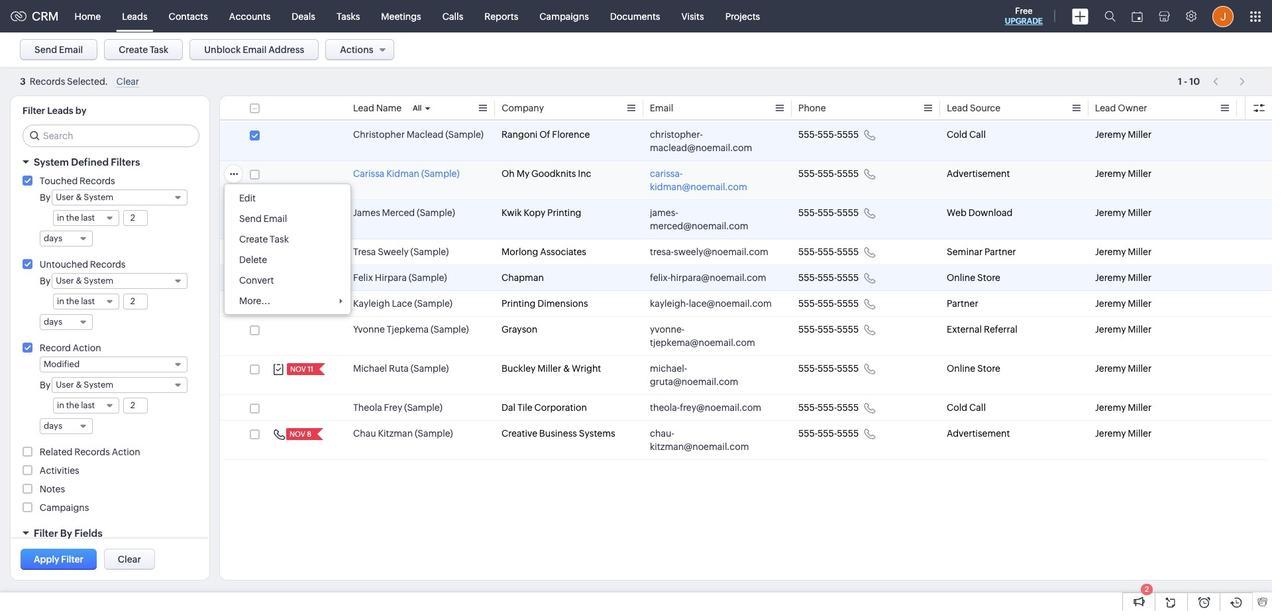 Task type: describe. For each thing, give the bounding box(es) containing it.
jeremy miller for tresa-sweely@noemail.com
[[1096, 247, 1152, 257]]

0 vertical spatial printing
[[548, 208, 582, 218]]

nov for chau
[[290, 430, 306, 438]]

send email inside button
[[34, 44, 83, 55]]

kidman
[[387, 168, 420, 179]]

michael ruta (sample) link
[[353, 362, 449, 375]]

11
[[308, 365, 314, 373]]

jeremy miller for kayleigh-lace@noemail.com
[[1096, 298, 1152, 309]]

Search text field
[[23, 125, 199, 147]]

jeremy miller for felix-hirpara@noemail.com
[[1096, 272, 1152, 283]]

filter inside button
[[61, 554, 83, 565]]

system
[[34, 156, 69, 168]]

profile element
[[1205, 0, 1242, 32]]

5555 for felix-hirpara@noemail.com
[[837, 272, 859, 283]]

1 vertical spatial printing
[[502, 298, 536, 309]]

creative business systems
[[502, 428, 616, 439]]

free upgrade
[[1006, 6, 1044, 26]]

1 vertical spatial action
[[112, 447, 140, 457]]

1 vertical spatial leads
[[47, 105, 73, 116]]

projects link
[[715, 0, 771, 32]]

555-555-5555 for tresa-sweely@noemail.com
[[799, 247, 859, 257]]

meetings
[[381, 11, 421, 22]]

1 online from the top
[[947, 272, 976, 283]]

address
[[269, 44, 305, 55]]

tasks
[[337, 11, 360, 22]]

tile
[[518, 402, 533, 413]]

search element
[[1097, 0, 1124, 32]]

cold call for christopher- maclead@noemail.com
[[947, 129, 986, 140]]

tresa-sweely@noemail.com
[[650, 247, 769, 257]]

michael-
[[650, 363, 688, 374]]

sweely@noemail.com
[[674, 247, 769, 257]]

call for christopher- maclead@noemail.com
[[970, 129, 986, 140]]

profile image
[[1213, 6, 1234, 27]]

kitzman
[[378, 428, 413, 439]]

nov 11 link
[[287, 363, 315, 375]]

555-555-5555 for kayleigh-lace@noemail.com
[[799, 298, 859, 309]]

jeremy miller for yvonne- tjepkema@noemail.com
[[1096, 324, 1152, 335]]

jeremy for yvonne- tjepkema@noemail.com
[[1096, 324, 1127, 335]]

(sample) for michael ruta (sample)
[[411, 363, 449, 374]]

5555 for tresa-sweely@noemail.com
[[837, 247, 859, 257]]

kayleigh lace (sample)
[[353, 298, 453, 309]]

filter for filter by fields
[[34, 528, 58, 539]]

1 horizontal spatial leads
[[122, 11, 148, 22]]

business
[[540, 428, 577, 439]]

jeremy for carissa- kidman@noemail.com
[[1096, 168, 1127, 179]]

carissa kidman (sample) link
[[353, 167, 460, 180]]

felix hirpara (sample) link
[[353, 271, 447, 284]]

8 jeremy miller from the top
[[1096, 363, 1152, 374]]

hirpara@noemail.com
[[671, 272, 767, 283]]

florence
[[552, 129, 590, 140]]

download
[[969, 208, 1013, 218]]

- for 1st navigation from the top
[[1185, 76, 1188, 87]]

tasks link
[[326, 0, 371, 32]]

nov 8 link
[[286, 428, 313, 440]]

5555 for yvonne- tjepkema@noemail.com
[[837, 324, 859, 335]]

3
[[20, 76, 26, 87]]

create inside button
[[119, 44, 148, 55]]

jeremy for tresa-sweely@noemail.com
[[1096, 247, 1127, 257]]

miller for carissa- kidman@noemail.com
[[1129, 168, 1152, 179]]

yvonne- tjepkema@noemail.com
[[650, 324, 756, 348]]

seminar partner
[[947, 247, 1017, 257]]

by inside dropdown button
[[60, 528, 72, 539]]

jeremy for kayleigh-lace@noemail.com
[[1096, 298, 1127, 309]]

email up christopher-
[[650, 103, 674, 113]]

(sample) for james merced (sample)
[[417, 208, 455, 218]]

james- merced@noemail.com link
[[650, 206, 772, 233]]

campaigns link
[[529, 0, 600, 32]]

hirpara
[[375, 272, 407, 283]]

deals link
[[281, 0, 326, 32]]

lead for lead source
[[947, 103, 969, 113]]

2 online from the top
[[947, 363, 976, 374]]

miller for james- merced@noemail.com
[[1129, 208, 1152, 218]]

external referral
[[947, 324, 1018, 335]]

5555 for christopher- maclead@noemail.com
[[837, 129, 859, 140]]

555-555-5555 for christopher- maclead@noemail.com
[[799, 129, 859, 140]]

grayson
[[502, 324, 538, 335]]

web download
[[947, 208, 1013, 218]]

theola
[[353, 402, 382, 413]]

web
[[947, 208, 967, 218]]

theola-frey@noemail.com
[[650, 402, 762, 413]]

1 vertical spatial task
[[270, 234, 289, 245]]

sweely
[[378, 247, 409, 257]]

0 horizontal spatial partner
[[947, 298, 979, 309]]

michael
[[353, 363, 387, 374]]

10 jeremy miller from the top
[[1096, 428, 1152, 439]]

name
[[376, 103, 402, 113]]

records for touched
[[80, 176, 115, 186]]

frey@noemail.com
[[680, 402, 762, 413]]

christopher- maclead@noemail.com
[[650, 129, 753, 153]]

1 online store from the top
[[947, 272, 1001, 283]]

christopher maclead (sample)
[[353, 129, 484, 140]]

jeremy for felix-hirpara@noemail.com
[[1096, 272, 1127, 283]]

filter by fields
[[34, 528, 102, 539]]

2 1 - 10 from the top
[[1179, 77, 1201, 87]]

email down edit link
[[264, 213, 287, 224]]

touched
[[40, 176, 78, 186]]

home link
[[64, 0, 111, 32]]

by down touched
[[40, 192, 51, 203]]

printing dimensions
[[502, 298, 588, 309]]

5555 for james- merced@noemail.com
[[837, 208, 859, 218]]

all
[[413, 104, 422, 112]]

deals
[[292, 11, 316, 22]]

calls
[[443, 11, 464, 22]]

2 online store from the top
[[947, 363, 1001, 374]]

lead for lead name
[[353, 103, 374, 113]]

felix-hirpara@noemail.com link
[[650, 271, 767, 284]]

miller for christopher- maclead@noemail.com
[[1129, 129, 1152, 140]]

felix-
[[650, 272, 671, 283]]

morlong
[[502, 247, 539, 257]]

555-555-5555 for carissa- kidman@noemail.com
[[799, 168, 859, 179]]

8 5555 from the top
[[837, 363, 859, 374]]

james merced (sample) link
[[353, 206, 455, 219]]

nov 11
[[290, 365, 314, 373]]

jeremy miller for james- merced@noemail.com
[[1096, 208, 1152, 218]]

nov for michael
[[290, 365, 306, 373]]

crm link
[[11, 9, 59, 23]]

defined
[[71, 156, 109, 168]]

1 for 1st navigation from the top
[[1179, 76, 1183, 87]]

jeremy miller for theola-frey@noemail.com
[[1096, 402, 1152, 413]]

reports link
[[474, 0, 529, 32]]

gruta@noemail.com
[[650, 377, 739, 387]]

system defined filters
[[34, 156, 140, 168]]

nov 8
[[290, 430, 312, 438]]

record
[[40, 343, 71, 353]]

miller for tresa-sweely@noemail.com
[[1129, 247, 1152, 257]]

email left address
[[243, 44, 267, 55]]

visits link
[[671, 0, 715, 32]]

8 555-555-5555 from the top
[[799, 363, 859, 374]]

theola frey (sample) link
[[353, 401, 443, 414]]

filter by fields button
[[11, 522, 209, 545]]

corporation
[[535, 402, 587, 413]]

unblock
[[204, 44, 241, 55]]

cold call for theola-frey@noemail.com
[[947, 402, 986, 413]]

call for theola-frey@noemail.com
[[970, 402, 986, 413]]

visits
[[682, 11, 705, 22]]

actions
[[340, 44, 374, 55]]

1 vertical spatial send
[[239, 213, 262, 224]]

(sample) for chau kitzman (sample)
[[415, 428, 453, 439]]

buckley miller & wright
[[502, 363, 602, 374]]

carissa-
[[650, 168, 683, 179]]

chau-
[[650, 428, 675, 439]]

apply filter button
[[21, 549, 97, 570]]

5555 for theola-frey@noemail.com
[[837, 402, 859, 413]]

5555 for kayleigh-lace@noemail.com
[[837, 298, 859, 309]]

chau- kitzman@noemail.com link
[[650, 427, 772, 453]]

related
[[40, 447, 73, 457]]

goodknits
[[532, 168, 576, 179]]

christopher-
[[650, 129, 703, 140]]

filter leads by
[[23, 105, 86, 116]]

carissa- kidman@noemail.com link
[[650, 167, 772, 194]]

1 store from the top
[[978, 272, 1001, 283]]

8
[[307, 430, 312, 438]]

edit link
[[225, 188, 351, 208]]

ruta
[[389, 363, 409, 374]]

1 advertisement from the top
[[947, 168, 1011, 179]]

touched records
[[40, 176, 115, 186]]

contacts link
[[158, 0, 219, 32]]

fields
[[74, 528, 102, 539]]

10 for second navigation from the top
[[1190, 77, 1201, 87]]

yvonne-
[[650, 324, 685, 335]]

lead for lead owner
[[1096, 103, 1117, 113]]

more...
[[239, 296, 271, 306]]

create task button
[[104, 39, 183, 60]]



Task type: vqa. For each thing, say whether or not it's contained in the screenshot.
555-555-5555 for tresa-sweely@noemail.com
yes



Task type: locate. For each thing, give the bounding box(es) containing it.
0 horizontal spatial create
[[119, 44, 148, 55]]

systems
[[579, 428, 616, 439]]

store down "seminar partner"
[[978, 272, 1001, 283]]

dimensions
[[538, 298, 588, 309]]

cold for christopher- maclead@noemail.com
[[947, 129, 968, 140]]

kwik
[[502, 208, 522, 218]]

carissa
[[353, 168, 385, 179]]

10 555-555-5555 from the top
[[799, 428, 859, 439]]

1 1 - 10 from the top
[[1179, 76, 1201, 87]]

0 vertical spatial cold
[[947, 129, 968, 140]]

dal
[[502, 402, 516, 413]]

by left fields
[[60, 528, 72, 539]]

yvonne tjepkema (sample)
[[353, 324, 469, 335]]

0 horizontal spatial printing
[[502, 298, 536, 309]]

kitzman@noemail.com
[[650, 442, 750, 452]]

0 vertical spatial campaigns
[[540, 11, 589, 22]]

10 jeremy from the top
[[1096, 428, 1127, 439]]

task down leads link
[[150, 44, 169, 55]]

1 vertical spatial advertisement
[[947, 428, 1011, 439]]

james-
[[650, 208, 679, 218]]

calls link
[[432, 0, 474, 32]]

1 vertical spatial nov
[[290, 430, 306, 438]]

None text field
[[124, 294, 147, 309]]

1 vertical spatial filter
[[34, 528, 58, 539]]

michael- gruta@noemail.com link
[[650, 362, 772, 389]]

4 555-555-5555 from the top
[[799, 247, 859, 257]]

nov left 8
[[290, 430, 306, 438]]

search image
[[1105, 11, 1116, 22]]

nov inside "nov 11" link
[[290, 365, 306, 373]]

clear down create task button
[[116, 76, 139, 87]]

merced
[[382, 208, 415, 218]]

1 horizontal spatial create task
[[239, 234, 289, 245]]

tresa sweely (sample) link
[[353, 245, 449, 259]]

3 5555 from the top
[[837, 208, 859, 218]]

1 cold from the top
[[947, 129, 968, 140]]

5555 for carissa- kidman@noemail.com
[[837, 168, 859, 179]]

1 5555 from the top
[[837, 129, 859, 140]]

2 store from the top
[[978, 363, 1001, 374]]

home
[[75, 11, 101, 22]]

2 navigation from the top
[[1207, 72, 1253, 91]]

4 5555 from the top
[[837, 247, 859, 257]]

1 horizontal spatial partner
[[985, 247, 1017, 257]]

5555
[[837, 129, 859, 140], [837, 168, 859, 179], [837, 208, 859, 218], [837, 247, 859, 257], [837, 272, 859, 283], [837, 298, 859, 309], [837, 324, 859, 335], [837, 363, 859, 374], [837, 402, 859, 413], [837, 428, 859, 439]]

filter for filter leads by
[[23, 105, 45, 116]]

notes
[[40, 484, 65, 495]]

1 10 from the top
[[1190, 76, 1201, 87]]

accounts link
[[219, 0, 281, 32]]

4 jeremy from the top
[[1096, 247, 1127, 257]]

online
[[947, 272, 976, 283], [947, 363, 976, 374]]

1 navigation from the top
[[1207, 72, 1253, 91]]

by down untouched
[[40, 276, 51, 286]]

3 jeremy miller from the top
[[1096, 208, 1152, 218]]

(sample) right tjepkema
[[431, 324, 469, 335]]

0 vertical spatial send
[[34, 44, 57, 55]]

leads
[[122, 11, 148, 22], [47, 105, 73, 116]]

chapman
[[502, 272, 544, 283]]

task down edit link
[[270, 234, 289, 245]]

0 vertical spatial leads
[[122, 11, 148, 22]]

2 jeremy miller from the top
[[1096, 168, 1152, 179]]

0 horizontal spatial campaigns
[[40, 503, 89, 513]]

1 1 from the top
[[1179, 76, 1183, 87]]

filter inside dropdown button
[[34, 528, 58, 539]]

8 jeremy from the top
[[1096, 363, 1127, 374]]

kayleigh-
[[650, 298, 689, 309]]

create task down leads link
[[119, 44, 169, 55]]

2 1 from the top
[[1179, 77, 1183, 87]]

online store down external referral
[[947, 363, 1001, 374]]

555-555-5555 for yvonne- tjepkema@noemail.com
[[799, 324, 859, 335]]

send email up 3 records selected.
[[34, 44, 83, 55]]

chau
[[353, 428, 376, 439]]

create down leads link
[[119, 44, 148, 55]]

filters
[[111, 156, 140, 168]]

miller for felix-hirpara@noemail.com
[[1129, 272, 1152, 283]]

- for second navigation from the top
[[1185, 77, 1188, 87]]

maclead@noemail.com
[[650, 143, 753, 153]]

james
[[353, 208, 380, 218]]

1 vertical spatial records
[[90, 259, 126, 270]]

chau kitzman (sample) link
[[353, 427, 453, 440]]

0 horizontal spatial send
[[34, 44, 57, 55]]

(sample) right frey on the bottom left of page
[[404, 402, 443, 413]]

0 vertical spatial online store
[[947, 272, 1001, 283]]

2 555-555-5555 from the top
[[799, 168, 859, 179]]

contacts
[[169, 11, 208, 22]]

leads left by
[[47, 105, 73, 116]]

leads link
[[111, 0, 158, 32]]

2 cold from the top
[[947, 402, 968, 413]]

of
[[540, 129, 551, 140]]

records right related on the bottom of the page
[[74, 447, 110, 457]]

(sample) right the maclead
[[446, 129, 484, 140]]

kopy
[[524, 208, 546, 218]]

1 555-555-5555 from the top
[[799, 129, 859, 140]]

calendar image
[[1132, 11, 1144, 22]]

(sample) for carissa kidman (sample)
[[422, 168, 460, 179]]

2 vertical spatial filter
[[61, 554, 83, 565]]

(sample) for christopher maclead (sample)
[[446, 129, 484, 140]]

(sample) right lace
[[415, 298, 453, 309]]

by
[[40, 192, 51, 203], [40, 276, 51, 286], [40, 380, 51, 390], [60, 528, 72, 539]]

online down external
[[947, 363, 976, 374]]

yvonne- tjepkema@noemail.com link
[[650, 323, 772, 349]]

555-555-5555 for james- merced@noemail.com
[[799, 208, 859, 218]]

tresa
[[353, 247, 376, 257]]

create menu element
[[1065, 0, 1097, 32]]

0 vertical spatial store
[[978, 272, 1001, 283]]

(sample) right sweely
[[411, 247, 449, 257]]

printing right kopy
[[548, 208, 582, 218]]

wright
[[572, 363, 602, 374]]

1 vertical spatial online
[[947, 363, 976, 374]]

0 vertical spatial send email
[[34, 44, 83, 55]]

0 vertical spatial advertisement
[[947, 168, 1011, 179]]

555-555-5555 for theola-frey@noemail.com
[[799, 402, 859, 413]]

apply filter
[[34, 554, 83, 565]]

lead source
[[947, 103, 1001, 113]]

nov left 11
[[290, 365, 306, 373]]

jeremy for theola-frey@noemail.com
[[1096, 402, 1127, 413]]

1 horizontal spatial action
[[112, 447, 140, 457]]

jeremy miller for carissa- kidman@noemail.com
[[1096, 168, 1152, 179]]

records down defined
[[80, 176, 115, 186]]

1 vertical spatial cold
[[947, 402, 968, 413]]

store down external referral
[[978, 363, 1001, 374]]

(sample) for felix hirpara (sample)
[[409, 272, 447, 283]]

campaigns right reports link
[[540, 11, 589, 22]]

6 555-555-5555 from the top
[[799, 298, 859, 309]]

1 cold call from the top
[[947, 129, 986, 140]]

(sample) right kidman
[[422, 168, 460, 179]]

record action
[[40, 343, 101, 353]]

1 vertical spatial create
[[239, 234, 268, 245]]

9 555-555-5555 from the top
[[799, 402, 859, 413]]

records right untouched
[[90, 259, 126, 270]]

inc
[[578, 168, 592, 179]]

10 for 1st navigation from the top
[[1190, 76, 1201, 87]]

referral
[[984, 324, 1018, 335]]

(sample) for tresa sweely (sample)
[[411, 247, 449, 257]]

1 vertical spatial call
[[970, 402, 986, 413]]

(sample) for kayleigh lace (sample)
[[415, 298, 453, 309]]

meetings link
[[371, 0, 432, 32]]

1 vertical spatial clear
[[118, 554, 141, 565]]

michael ruta (sample)
[[353, 363, 449, 374]]

lace@noemail.com
[[689, 298, 772, 309]]

send
[[34, 44, 57, 55], [239, 213, 262, 224]]

partner up external
[[947, 298, 979, 309]]

2 lead from the left
[[947, 103, 969, 113]]

4 jeremy miller from the top
[[1096, 247, 1152, 257]]

10 5555 from the top
[[837, 428, 859, 439]]

2 jeremy from the top
[[1096, 168, 1127, 179]]

1 vertical spatial online store
[[947, 363, 1001, 374]]

1 vertical spatial cold call
[[947, 402, 986, 413]]

rangoni of florence
[[502, 129, 590, 140]]

6 jeremy from the top
[[1096, 298, 1127, 309]]

miller for yvonne- tjepkema@noemail.com
[[1129, 324, 1152, 335]]

2 5555 from the top
[[837, 168, 859, 179]]

3 records selected.
[[20, 76, 108, 87]]

(sample) right kitzman
[[415, 428, 453, 439]]

christopher
[[353, 129, 405, 140]]

phone
[[799, 103, 827, 113]]

tresa sweely (sample)
[[353, 247, 449, 257]]

1 horizontal spatial printing
[[548, 208, 582, 218]]

miller for theola-frey@noemail.com
[[1129, 402, 1152, 413]]

create menu image
[[1073, 8, 1089, 24]]

online store down "seminar partner"
[[947, 272, 1001, 283]]

5 jeremy miller from the top
[[1096, 272, 1152, 283]]

by down record
[[40, 380, 51, 390]]

7 555-555-5555 from the top
[[799, 324, 859, 335]]

1 horizontal spatial campaigns
[[540, 11, 589, 22]]

records for untouched
[[90, 259, 126, 270]]

0 horizontal spatial lead
[[353, 103, 374, 113]]

0 horizontal spatial task
[[150, 44, 169, 55]]

9 5555 from the top
[[837, 402, 859, 413]]

row group
[[220, 122, 1273, 460]]

cold for theola-frey@noemail.com
[[947, 402, 968, 413]]

nov inside nov 8 link
[[290, 430, 306, 438]]

5 jeremy from the top
[[1096, 272, 1127, 283]]

yvonne
[[353, 324, 385, 335]]

tjepkema
[[387, 324, 429, 335]]

3 lead from the left
[[1096, 103, 1117, 113]]

1 horizontal spatial task
[[270, 234, 289, 245]]

lead left 'source'
[[947, 103, 969, 113]]

1 - from the top
[[1185, 76, 1188, 87]]

(sample) for theola frey (sample)
[[404, 402, 443, 413]]

filter down 3
[[23, 105, 45, 116]]

1 jeremy miller from the top
[[1096, 129, 1152, 140]]

5 5555 from the top
[[837, 272, 859, 283]]

3 jeremy from the top
[[1096, 208, 1127, 218]]

1 vertical spatial create task
[[239, 234, 289, 245]]

9 jeremy from the top
[[1096, 402, 1127, 413]]

7 jeremy miller from the top
[[1096, 324, 1152, 335]]

3 555-555-5555 from the top
[[799, 208, 859, 218]]

1 jeremy from the top
[[1096, 129, 1127, 140]]

1 vertical spatial partner
[[947, 298, 979, 309]]

0 vertical spatial online
[[947, 272, 976, 283]]

-
[[1185, 76, 1188, 87], [1185, 77, 1188, 87]]

tresa-sweely@noemail.com link
[[650, 245, 769, 259]]

merced@noemail.com
[[650, 221, 749, 231]]

(sample) right merced
[[417, 208, 455, 218]]

5 555-555-5555 from the top
[[799, 272, 859, 283]]

0 vertical spatial action
[[73, 343, 101, 353]]

send inside button
[[34, 44, 57, 55]]

7 jeremy from the top
[[1096, 324, 1127, 335]]

convert
[[239, 275, 274, 286]]

2 vertical spatial records
[[74, 447, 110, 457]]

navigation
[[1207, 72, 1253, 91], [1207, 72, 1253, 91]]

reports
[[485, 11, 519, 22]]

(sample) right ruta
[[411, 363, 449, 374]]

0 horizontal spatial action
[[73, 343, 101, 353]]

records for related
[[74, 447, 110, 457]]

kayleigh lace (sample) link
[[353, 297, 453, 310]]

creative
[[502, 428, 538, 439]]

jeremy for james- merced@noemail.com
[[1096, 208, 1127, 218]]

send email down edit
[[239, 213, 287, 224]]

associates
[[540, 247, 587, 257]]

external
[[947, 324, 983, 335]]

2 10 from the top
[[1190, 77, 1201, 87]]

create task inside button
[[119, 44, 169, 55]]

send up records
[[34, 44, 57, 55]]

None text field
[[124, 211, 147, 225], [124, 398, 147, 413], [124, 211, 147, 225], [124, 398, 147, 413]]

2 horizontal spatial lead
[[1096, 103, 1117, 113]]

7 5555 from the top
[[837, 324, 859, 335]]

crm
[[32, 9, 59, 23]]

0 vertical spatial nov
[[290, 365, 306, 373]]

0 vertical spatial call
[[970, 129, 986, 140]]

frey
[[384, 402, 403, 413]]

carissa- kidman@noemail.com
[[650, 168, 748, 192]]

1 horizontal spatial send email
[[239, 213, 287, 224]]

send email button
[[20, 39, 98, 60]]

1 for second navigation from the top
[[1179, 77, 1183, 87]]

555-555-5555
[[799, 129, 859, 140], [799, 168, 859, 179], [799, 208, 859, 218], [799, 247, 859, 257], [799, 272, 859, 283], [799, 298, 859, 309], [799, 324, 859, 335], [799, 363, 859, 374], [799, 402, 859, 413], [799, 428, 859, 439]]

1 lead from the left
[[353, 103, 374, 113]]

2 cold call from the top
[[947, 402, 986, 413]]

9 jeremy miller from the top
[[1096, 402, 1152, 413]]

2 - from the top
[[1185, 77, 1188, 87]]

1 horizontal spatial create
[[239, 234, 268, 245]]

tjepkema@noemail.com
[[650, 337, 756, 348]]

jeremy for christopher- maclead@noemail.com
[[1096, 129, 1127, 140]]

send down edit
[[239, 213, 262, 224]]

0 vertical spatial partner
[[985, 247, 1017, 257]]

filter right apply
[[61, 554, 83, 565]]

2 advertisement from the top
[[947, 428, 1011, 439]]

0 horizontal spatial send email
[[34, 44, 83, 55]]

task inside button
[[150, 44, 169, 55]]

lead owner
[[1096, 103, 1148, 113]]

filter up apply
[[34, 528, 58, 539]]

555-555-5555 for felix-hirpara@noemail.com
[[799, 272, 859, 283]]

lead left owner
[[1096, 103, 1117, 113]]

0 horizontal spatial leads
[[47, 105, 73, 116]]

6 5555 from the top
[[837, 298, 859, 309]]

0 vertical spatial create
[[119, 44, 148, 55]]

1 vertical spatial send email
[[239, 213, 287, 224]]

0 vertical spatial filter
[[23, 105, 45, 116]]

email up 3 records selected.
[[59, 44, 83, 55]]

lead left name
[[353, 103, 374, 113]]

1 vertical spatial store
[[978, 363, 1001, 374]]

maclead
[[407, 129, 444, 140]]

2 call from the top
[[970, 402, 986, 413]]

oh
[[502, 168, 515, 179]]

1 horizontal spatial lead
[[947, 103, 969, 113]]

partner
[[985, 247, 1017, 257], [947, 298, 979, 309]]

1 call from the top
[[970, 129, 986, 140]]

0 vertical spatial create task
[[119, 44, 169, 55]]

0 vertical spatial cold call
[[947, 129, 986, 140]]

miller for kayleigh-lace@noemail.com
[[1129, 298, 1152, 309]]

theola-
[[650, 402, 680, 413]]

1 horizontal spatial send
[[239, 213, 262, 224]]

jeremy miller for christopher- maclead@noemail.com
[[1096, 129, 1152, 140]]

0 vertical spatial records
[[80, 176, 115, 186]]

felix-hirpara@noemail.com
[[650, 272, 767, 283]]

free
[[1016, 6, 1033, 16]]

printing up grayson
[[502, 298, 536, 309]]

row group containing christopher maclead (sample)
[[220, 122, 1273, 460]]

create
[[119, 44, 148, 55], [239, 234, 268, 245]]

0 horizontal spatial create task
[[119, 44, 169, 55]]

leads up create task button
[[122, 11, 148, 22]]

6 jeremy miller from the top
[[1096, 298, 1152, 309]]

kwik kopy printing
[[502, 208, 582, 218]]

1 vertical spatial campaigns
[[40, 503, 89, 513]]

(sample) for yvonne tjepkema (sample)
[[431, 324, 469, 335]]

create task up delete
[[239, 234, 289, 245]]

(sample) inside "link"
[[409, 272, 447, 283]]

0 vertical spatial clear
[[116, 76, 139, 87]]

theola frey (sample)
[[353, 402, 443, 413]]

campaigns down notes
[[40, 503, 89, 513]]

clear down the filter by fields dropdown button
[[118, 554, 141, 565]]

buckley
[[502, 363, 536, 374]]

online down seminar
[[947, 272, 976, 283]]

system defined filters button
[[11, 150, 209, 174]]

store
[[978, 272, 1001, 283], [978, 363, 1001, 374]]

partner right seminar
[[985, 247, 1017, 257]]

0 vertical spatial task
[[150, 44, 169, 55]]

(sample) up kayleigh lace (sample)
[[409, 272, 447, 283]]

create up delete
[[239, 234, 268, 245]]

activities
[[40, 465, 79, 476]]



